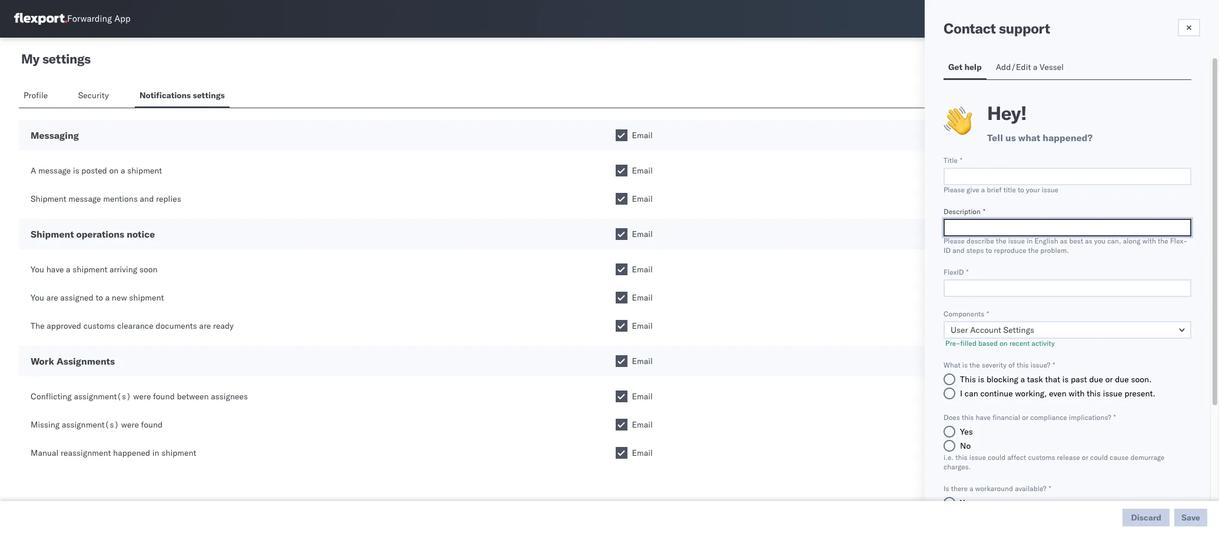 Task type: describe. For each thing, give the bounding box(es) containing it.
were for missing
[[121, 420, 139, 430]]

* right title
[[960, 156, 963, 165]]

a right give
[[981, 185, 985, 194]]

i can continue working, even with this issue present.
[[960, 389, 1156, 399]]

brief
[[987, 185, 1002, 194]]

a
[[31, 165, 36, 176]]

flexport. image
[[14, 13, 67, 25]]

issue right your
[[1042, 185, 1059, 194]]

you for you are assigned to a new shipment
[[31, 293, 44, 303]]

please for please describe the issue in english as best as you can, along with the flex- id and steps to reproduce the problem.
[[944, 237, 965, 246]]

work assignments
[[31, 356, 115, 367]]

you for you have a shipment arriving soon
[[31, 264, 44, 275]]

0 horizontal spatial in
[[152, 448, 159, 459]]

does
[[944, 413, 960, 422]]

blocking
[[987, 374, 1019, 385]]

yes for there
[[960, 498, 973, 509]]

* right implications?
[[1114, 413, 1116, 422]]

title *
[[944, 156, 963, 165]]

profile
[[24, 90, 48, 101]]

components *
[[944, 310, 989, 319]]

working,
[[1015, 389, 1047, 399]]

2 could from the left
[[1090, 453, 1108, 462]]

even
[[1049, 389, 1067, 399]]

between
[[177, 392, 209, 402]]

* right available?
[[1049, 485, 1051, 493]]

to inside please describe the issue in english as best as you can, along with the flex- id and steps to reproduce the problem.
[[986, 246, 992, 255]]

i
[[960, 389, 963, 399]]

demurrage
[[1131, 453, 1165, 462]]

this right of
[[1017, 361, 1029, 370]]

a message is posted on a shipment
[[31, 165, 162, 176]]

pre-filled based on recent activity
[[944, 339, 1055, 348]]

is right what
[[962, 361, 968, 370]]

severity
[[982, 361, 1007, 370]]

available?
[[1015, 485, 1047, 493]]

app
[[114, 13, 130, 24]]

activity
[[1032, 339, 1055, 348]]

replies
[[156, 194, 181, 204]]

add/edit a vessel button
[[991, 57, 1072, 79]]

work
[[31, 356, 54, 367]]

assignees
[[211, 392, 248, 402]]

and inside please describe the issue in english as best as you can, along with the flex- id and steps to reproduce the problem.
[[953, 246, 965, 255]]

us
[[1006, 132, 1016, 144]]

please give a brief title to your issue
[[944, 185, 1059, 194]]

describe
[[967, 237, 994, 246]]

cause
[[1110, 453, 1129, 462]]

posted
[[81, 165, 107, 176]]

there
[[951, 485, 968, 493]]

security button
[[73, 85, 116, 108]]

can,
[[1108, 237, 1121, 246]]

* right issue? at the right bottom
[[1053, 361, 1055, 370]]

release
[[1057, 453, 1080, 462]]

you have a shipment arriving soon
[[31, 264, 158, 275]]

os
[[1186, 14, 1197, 23]]

1 as from the left
[[1060, 237, 1068, 246]]

a left new
[[105, 293, 110, 303]]

financial
[[993, 413, 1020, 422]]

or inside i.e. this issue could affect customs release or could cause demurrage charges.
[[1082, 453, 1089, 462]]

tell
[[987, 132, 1003, 144]]

of
[[1009, 361, 1015, 370]]

notifications
[[139, 90, 191, 101]]

a up mentions
[[121, 165, 125, 176]]

based
[[979, 339, 998, 348]]

* right flexid
[[966, 268, 969, 277]]

1 vertical spatial on
[[1000, 339, 1008, 348]]

support
[[999, 19, 1050, 37]]

assignments
[[56, 356, 115, 367]]

my
[[21, 51, 39, 67]]

operations
[[76, 228, 124, 240]]

reassignment
[[61, 448, 111, 459]]

mentions
[[103, 194, 138, 204]]

is there a workaround available? *
[[944, 485, 1051, 493]]

customs inside i.e. this issue could affect customs release or could cause demurrage charges.
[[1028, 453, 1055, 462]]

0 horizontal spatial with
[[1069, 389, 1085, 399]]

were for conflicting
[[133, 392, 151, 402]]

best
[[1069, 237, 1083, 246]]

description *
[[944, 207, 985, 216]]

0 horizontal spatial customs
[[83, 321, 115, 331]]

1 vertical spatial are
[[199, 321, 211, 331]]

along
[[1123, 237, 1141, 246]]

documents
[[156, 321, 197, 331]]

shipment message mentions and replies
[[31, 194, 181, 204]]

conflicting
[[31, 392, 72, 402]]

* right components
[[987, 310, 989, 319]]

conflicting assignment(s) were found between assignees
[[31, 392, 248, 402]]

continue
[[981, 389, 1013, 399]]

no
[[960, 441, 971, 452]]

email for conflicting assignment(s) were found between assignees
[[632, 392, 653, 402]]

os button
[[1178, 5, 1205, 32]]

issue inside please describe the issue in english as best as you can, along with the flex- id and steps to reproduce the problem.
[[1008, 237, 1025, 246]]

task
[[1027, 374, 1043, 385]]

you are assigned to a new shipment
[[31, 293, 164, 303]]

happened
[[113, 448, 150, 459]]

id
[[944, 246, 951, 255]]

email for you are assigned to a new shipment
[[632, 293, 653, 303]]

problem.
[[1041, 246, 1069, 255]]

yes for this
[[960, 427, 973, 437]]

help
[[965, 62, 982, 72]]

add/edit a vessel
[[996, 62, 1064, 72]]

reproduce
[[994, 246, 1027, 255]]

english
[[1035, 237, 1058, 246]]

soon
[[139, 264, 158, 275]]

the up this
[[970, 361, 980, 370]]

is
[[944, 485, 949, 493]]

shipment for shipment operations notice
[[31, 228, 74, 240]]

is right 'that'
[[1063, 374, 1069, 385]]

shipment right new
[[129, 293, 164, 303]]

you
[[1094, 237, 1106, 246]]



Task type: locate. For each thing, give the bounding box(es) containing it.
assignment(s) for conflicting
[[74, 392, 131, 402]]

were up happened
[[121, 420, 139, 430]]

1 vertical spatial were
[[121, 420, 139, 430]]

issue inside i.e. this issue could affect customs release or could cause demurrage charges.
[[970, 453, 986, 462]]

0 vertical spatial please
[[944, 185, 965, 194]]

assignment(s) for missing
[[62, 420, 119, 430]]

on right posted
[[109, 165, 119, 176]]

or right past
[[1106, 374, 1113, 385]]

assignment(s) up missing assignment(s) were found in the bottom of the page
[[74, 392, 131, 402]]

clearance
[[117, 321, 154, 331]]

implications?
[[1069, 413, 1111, 422]]

to right title in the right top of the page
[[1018, 185, 1024, 194]]

None checkbox
[[616, 193, 627, 205], [616, 292, 627, 304], [616, 320, 627, 332], [616, 356, 627, 367], [616, 391, 627, 403], [616, 447, 627, 459], [616, 193, 627, 205], [616, 292, 627, 304], [616, 320, 627, 332], [616, 356, 627, 367], [616, 391, 627, 403], [616, 447, 627, 459]]

have
[[46, 264, 64, 275], [976, 413, 991, 422]]

in left english
[[1027, 237, 1033, 246]]

are left assigned
[[46, 293, 58, 303]]

forwarding
[[67, 13, 112, 24]]

email for messaging
[[632, 130, 653, 141]]

i.e.
[[944, 453, 954, 462]]

0 vertical spatial to
[[1018, 185, 1024, 194]]

or right financial
[[1022, 413, 1029, 422]]

1 horizontal spatial or
[[1082, 453, 1089, 462]]

shipment up replies
[[127, 165, 162, 176]]

a
[[1033, 62, 1038, 72], [121, 165, 125, 176], [981, 185, 985, 194], [66, 264, 70, 275], [105, 293, 110, 303], [1021, 374, 1025, 385], [970, 485, 974, 493]]

7 email from the top
[[632, 321, 653, 331]]

components
[[944, 310, 985, 319]]

manual reassignment happened in shipment
[[31, 448, 196, 459]]

or right release
[[1082, 453, 1089, 462]]

2 horizontal spatial to
[[1018, 185, 1024, 194]]

1 horizontal spatial with
[[1143, 237, 1156, 246]]

1 horizontal spatial have
[[976, 413, 991, 422]]

issue down no
[[970, 453, 986, 462]]

a up assigned
[[66, 264, 70, 275]]

3 email from the top
[[632, 194, 653, 204]]

0 horizontal spatial or
[[1022, 413, 1029, 422]]

0 vertical spatial are
[[46, 293, 58, 303]]

message for a
[[38, 165, 71, 176]]

could left affect
[[988, 453, 1006, 462]]

0 vertical spatial yes
[[960, 427, 973, 437]]

8 email from the top
[[632, 356, 653, 367]]

10 email from the top
[[632, 420, 653, 430]]

0 vertical spatial were
[[133, 392, 151, 402]]

please left give
[[944, 185, 965, 194]]

issue up reproduce
[[1008, 237, 1025, 246]]

shipment left operations
[[31, 228, 74, 240]]

0 vertical spatial in
[[1027, 237, 1033, 246]]

0 vertical spatial and
[[140, 194, 154, 204]]

with down past
[[1069, 389, 1085, 399]]

1 vertical spatial customs
[[1028, 453, 1055, 462]]

1 horizontal spatial on
[[1000, 339, 1008, 348]]

description
[[944, 207, 981, 216]]

0 horizontal spatial have
[[46, 264, 64, 275]]

settings for notifications settings
[[193, 90, 225, 101]]

with
[[1143, 237, 1156, 246], [1069, 389, 1085, 399]]

as
[[1060, 237, 1068, 246], [1085, 237, 1093, 246]]

in right happened
[[152, 448, 159, 459]]

add/edit
[[996, 62, 1031, 72]]

email for missing assignment(s) were found
[[632, 420, 653, 430]]

found for conflicting assignment(s) were found between assignees
[[153, 392, 175, 402]]

User Account Settings text field
[[944, 321, 1192, 339]]

email for a message is posted on a shipment
[[632, 165, 653, 176]]

1 vertical spatial to
[[986, 246, 992, 255]]

shipment right happened
[[162, 448, 196, 459]]

1 horizontal spatial settings
[[193, 90, 225, 101]]

you
[[31, 264, 44, 275], [31, 293, 44, 303]]

1 yes from the top
[[960, 427, 973, 437]]

1 horizontal spatial and
[[953, 246, 965, 255]]

to
[[1018, 185, 1024, 194], [986, 246, 992, 255], [96, 293, 103, 303]]

1 vertical spatial shipment
[[31, 228, 74, 240]]

a left task
[[1021, 374, 1025, 385]]

0 vertical spatial shipment
[[31, 194, 66, 204]]

2 please from the top
[[944, 237, 965, 246]]

this down past
[[1087, 389, 1101, 399]]

0 vertical spatial assignment(s)
[[74, 392, 131, 402]]

0 horizontal spatial on
[[109, 165, 119, 176]]

0 vertical spatial or
[[1106, 374, 1113, 385]]

message right a
[[38, 165, 71, 176]]

message for shipment
[[68, 194, 101, 204]]

email for shipment message mentions and replies
[[632, 194, 653, 204]]

missing
[[31, 420, 60, 430]]

email for shipment operations notice
[[632, 229, 653, 240]]

pre-
[[946, 339, 961, 348]]

due left soon.
[[1115, 374, 1129, 385]]

my settings
[[21, 51, 91, 67]]

1 horizontal spatial are
[[199, 321, 211, 331]]

please for please give a brief title to your issue
[[944, 185, 965, 194]]

shipment down a
[[31, 194, 66, 204]]

shipment operations notice
[[31, 228, 155, 240]]

please up id
[[944, 237, 965, 246]]

this inside i.e. this issue could affect customs release or could cause demurrage charges.
[[956, 453, 968, 462]]

1 vertical spatial or
[[1022, 413, 1029, 422]]

2 vertical spatial to
[[96, 293, 103, 303]]

charges.
[[944, 463, 971, 472]]

what is the severity of this issue? *
[[944, 361, 1055, 370]]

in
[[1027, 237, 1033, 246], [152, 448, 159, 459]]

on right the "based"
[[1000, 339, 1008, 348]]

0 vertical spatial have
[[46, 264, 64, 275]]

found
[[153, 392, 175, 402], [141, 420, 163, 430]]

2 you from the top
[[31, 293, 44, 303]]

a left vessel
[[1033, 62, 1038, 72]]

notifications settings
[[139, 90, 225, 101]]

0 vertical spatial on
[[109, 165, 119, 176]]

email for the approved customs clearance documents are ready
[[632, 321, 653, 331]]

with right along
[[1143, 237, 1156, 246]]

is right this
[[978, 374, 985, 385]]

recent
[[1010, 339, 1030, 348]]

assignment(s) up reassignment on the bottom left of the page
[[62, 420, 119, 430]]

email for work assignments
[[632, 356, 653, 367]]

0 horizontal spatial as
[[1060, 237, 1068, 246]]

9 email from the top
[[632, 392, 653, 402]]

1 horizontal spatial due
[[1115, 374, 1129, 385]]

to left new
[[96, 293, 103, 303]]

2 email from the top
[[632, 165, 653, 176]]

could
[[988, 453, 1006, 462], [1090, 453, 1108, 462]]

1 vertical spatial in
[[152, 448, 159, 459]]

due
[[1089, 374, 1103, 385], [1115, 374, 1129, 385]]

flexid
[[944, 268, 964, 277]]

Search Shipments (/) text field
[[994, 10, 1107, 28]]

5 email from the top
[[632, 264, 653, 275]]

found for missing assignment(s) were found
[[141, 420, 163, 430]]

compliance
[[1030, 413, 1067, 422]]

2 vertical spatial or
[[1082, 453, 1089, 462]]

1 vertical spatial and
[[953, 246, 965, 255]]

settings inside button
[[193, 90, 225, 101]]

arriving
[[110, 264, 137, 275]]

a inside add/edit a vessel button
[[1033, 62, 1038, 72]]

are left ready
[[199, 321, 211, 331]]

1 vertical spatial you
[[31, 293, 44, 303]]

the
[[996, 237, 1007, 246], [1158, 237, 1169, 246], [1028, 246, 1039, 255], [970, 361, 980, 370]]

the approved customs clearance documents are ready
[[31, 321, 234, 331]]

the left "flex-"
[[1158, 237, 1169, 246]]

present.
[[1125, 389, 1156, 399]]

with inside please describe the issue in english as best as you can, along with the flex- id and steps to reproduce the problem.
[[1143, 237, 1156, 246]]

assignment(s)
[[74, 392, 131, 402], [62, 420, 119, 430]]

settings right the my
[[42, 51, 91, 67]]

2 due from the left
[[1115, 374, 1129, 385]]

notifications settings button
[[135, 85, 230, 108]]

shipment up you are assigned to a new shipment
[[73, 264, 107, 275]]

6 email from the top
[[632, 293, 653, 303]]

is left posted
[[73, 165, 79, 176]]

and right id
[[953, 246, 965, 255]]

new
[[112, 293, 127, 303]]

contact
[[944, 19, 996, 37]]

yes down there at the right of the page
[[960, 498, 973, 509]]

0 horizontal spatial could
[[988, 453, 1006, 462]]

1 horizontal spatial as
[[1085, 237, 1093, 246]]

hey!
[[987, 101, 1027, 125]]

past
[[1071, 374, 1087, 385]]

in inside please describe the issue in english as best as you can, along with the flex- id and steps to reproduce the problem.
[[1027, 237, 1033, 246]]

1 vertical spatial found
[[141, 420, 163, 430]]

does this have financial or compliance implications? *
[[944, 413, 1116, 422]]

soon.
[[1131, 374, 1152, 385]]

are
[[46, 293, 58, 303], [199, 321, 211, 331]]

shipment for shipment message mentions and replies
[[31, 194, 66, 204]]

title
[[1004, 185, 1016, 194]]

please inside please describe the issue in english as best as you can, along with the flex- id and steps to reproduce the problem.
[[944, 237, 965, 246]]

forwarding app
[[67, 13, 130, 24]]

vessel
[[1040, 62, 1064, 72]]

0 horizontal spatial are
[[46, 293, 58, 303]]

1 vertical spatial settings
[[193, 90, 225, 101]]

settings right the notifications
[[193, 90, 225, 101]]

* right description
[[983, 207, 985, 216]]

ready
[[213, 321, 234, 331]]

approved
[[47, 321, 81, 331]]

message down posted
[[68, 194, 101, 204]]

is
[[73, 165, 79, 176], [962, 361, 968, 370], [978, 374, 985, 385], [1063, 374, 1069, 385]]

1 horizontal spatial could
[[1090, 453, 1108, 462]]

0 horizontal spatial to
[[96, 293, 103, 303]]

1 due from the left
[[1089, 374, 1103, 385]]

manual
[[31, 448, 59, 459]]

0 vertical spatial with
[[1143, 237, 1156, 246]]

1 vertical spatial have
[[976, 413, 991, 422]]

found down conflicting assignment(s) were found between assignees
[[141, 420, 163, 430]]

can
[[965, 389, 978, 399]]

None checkbox
[[616, 130, 627, 141], [616, 165, 627, 177], [616, 228, 627, 240], [616, 264, 627, 276], [616, 419, 627, 431], [616, 130, 627, 141], [616, 165, 627, 177], [616, 228, 627, 240], [616, 264, 627, 276], [616, 419, 627, 431]]

email
[[632, 130, 653, 141], [632, 165, 653, 176], [632, 194, 653, 204], [632, 229, 653, 240], [632, 264, 653, 275], [632, 293, 653, 303], [632, 321, 653, 331], [632, 356, 653, 367], [632, 392, 653, 402], [632, 420, 653, 430], [632, 448, 653, 459]]

as left the you
[[1085, 237, 1093, 246]]

2 as from the left
[[1085, 237, 1093, 246]]

get help button
[[944, 57, 987, 79]]

0 vertical spatial settings
[[42, 51, 91, 67]]

steps
[[967, 246, 984, 255]]

please
[[944, 185, 965, 194], [944, 237, 965, 246]]

1 horizontal spatial customs
[[1028, 453, 1055, 462]]

to down describe on the right top
[[986, 246, 992, 255]]

found left between
[[153, 392, 175, 402]]

this
[[960, 374, 976, 385]]

flex-
[[1170, 237, 1188, 246]]

as left best on the right
[[1060, 237, 1068, 246]]

2 horizontal spatial or
[[1106, 374, 1113, 385]]

1 could from the left
[[988, 453, 1006, 462]]

the up reproduce
[[996, 237, 1007, 246]]

this right "does"
[[962, 413, 974, 422]]

11 email from the top
[[632, 448, 653, 459]]

2 yes from the top
[[960, 498, 973, 509]]

due right past
[[1089, 374, 1103, 385]]

get
[[948, 62, 963, 72]]

could left cause
[[1090, 453, 1108, 462]]

1 horizontal spatial to
[[986, 246, 992, 255]]

0 horizontal spatial settings
[[42, 51, 91, 67]]

1 vertical spatial please
[[944, 237, 965, 246]]

1 vertical spatial assignment(s)
[[62, 420, 119, 430]]

issue left present.
[[1103, 389, 1123, 399]]

None text field
[[944, 168, 1192, 185], [944, 219, 1192, 237], [944, 280, 1192, 297], [944, 168, 1192, 185], [944, 219, 1192, 237], [944, 280, 1192, 297]]

security
[[78, 90, 109, 101]]

have left financial
[[976, 413, 991, 422]]

email for manual reassignment happened in shipment
[[632, 448, 653, 459]]

contact support
[[944, 19, 1050, 37]]

0 vertical spatial message
[[38, 165, 71, 176]]

2 shipment from the top
[[31, 228, 74, 240]]

yes up no
[[960, 427, 973, 437]]

1 vertical spatial yes
[[960, 498, 973, 509]]

the
[[31, 321, 45, 331]]

0 vertical spatial customs
[[83, 321, 115, 331]]

0 vertical spatial you
[[31, 264, 44, 275]]

a right there at the right of the page
[[970, 485, 974, 493]]

were left between
[[133, 392, 151, 402]]

1 vertical spatial message
[[68, 194, 101, 204]]

1 please from the top
[[944, 185, 965, 194]]

tell us what happened?
[[987, 132, 1093, 144]]

1 shipment from the top
[[31, 194, 66, 204]]

on
[[109, 165, 119, 176], [1000, 339, 1008, 348]]

profile button
[[19, 85, 55, 108]]

notice
[[127, 228, 155, 240]]

0 vertical spatial found
[[153, 392, 175, 402]]

0 horizontal spatial and
[[140, 194, 154, 204]]

i.e. this issue could affect customs release or could cause demurrage charges.
[[944, 453, 1165, 472]]

title
[[944, 156, 958, 165]]

and left replies
[[140, 194, 154, 204]]

this up charges.
[[956, 453, 968, 462]]

the down english
[[1028, 246, 1039, 255]]

customs down you are assigned to a new shipment
[[83, 321, 115, 331]]

*
[[960, 156, 963, 165], [983, 207, 985, 216], [966, 268, 969, 277], [987, 310, 989, 319], [1053, 361, 1055, 370], [1114, 413, 1116, 422], [1049, 485, 1051, 493]]

1 horizontal spatial in
[[1027, 237, 1033, 246]]

👋
[[944, 103, 973, 139]]

1 you from the top
[[31, 264, 44, 275]]

message
[[38, 165, 71, 176], [68, 194, 101, 204]]

4 email from the top
[[632, 229, 653, 240]]

1 vertical spatial with
[[1069, 389, 1085, 399]]

have up assigned
[[46, 264, 64, 275]]

settings for my settings
[[42, 51, 91, 67]]

email for you have a shipment arriving soon
[[632, 264, 653, 275]]

0 horizontal spatial due
[[1089, 374, 1103, 385]]

customs right affect
[[1028, 453, 1055, 462]]

issue
[[1042, 185, 1059, 194], [1008, 237, 1025, 246], [1103, 389, 1123, 399], [970, 453, 986, 462]]

1 email from the top
[[632, 130, 653, 141]]



Task type: vqa. For each thing, say whether or not it's contained in the screenshot.
Messages
no



